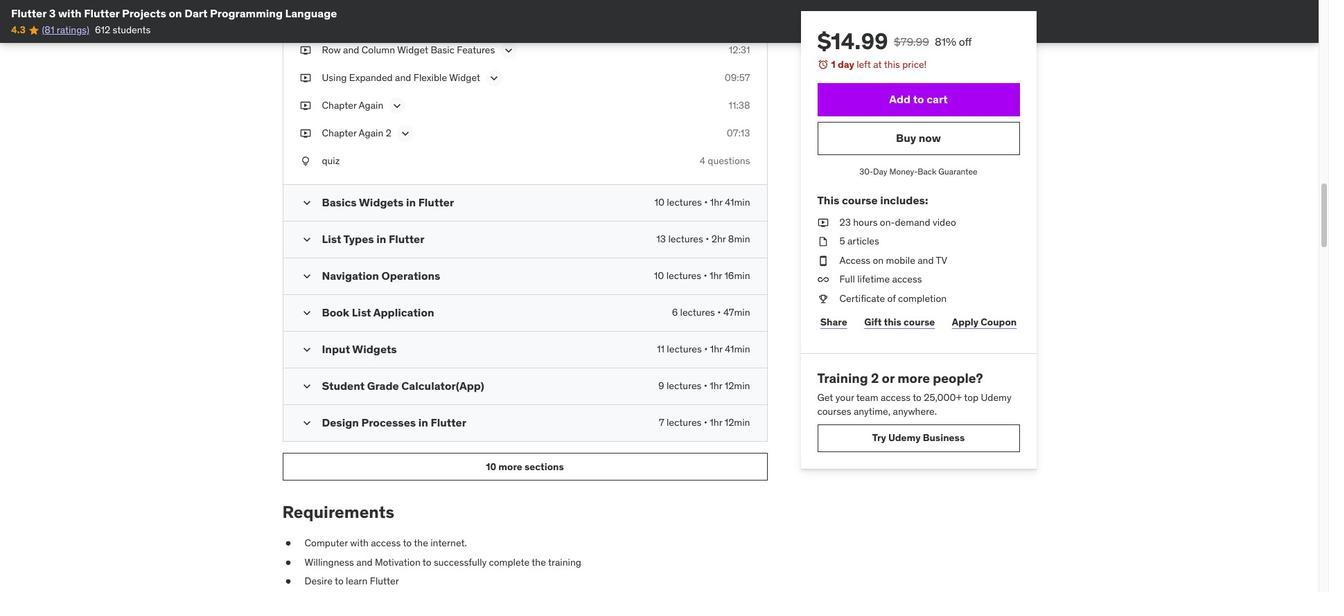 Task type: locate. For each thing, give the bounding box(es) containing it.
12min
[[725, 380, 751, 393], [725, 417, 751, 430]]

1 vertical spatial small image
[[300, 380, 314, 394]]

computer with access to the internet.
[[305, 538, 467, 550]]

xsmall image left row
[[300, 44, 311, 57]]

1 vertical spatial widget
[[449, 71, 481, 84]]

1 vertical spatial udemy
[[889, 432, 921, 445]]

0 horizontal spatial more
[[499, 461, 523, 474]]

10 up 13
[[655, 197, 665, 209]]

chapter up the quiz
[[322, 127, 357, 139]]

0 horizontal spatial 2
[[386, 127, 392, 139]]

0 vertical spatial chapter
[[322, 99, 357, 112]]

input widgets
[[322, 343, 397, 357]]

12min down 9 lectures • 1hr 12min
[[725, 417, 751, 430]]

dart
[[185, 6, 208, 20]]

basics widgets in flutter
[[322, 196, 454, 210]]

the left 'training' at the bottom of page
[[532, 557, 546, 569]]

list left types
[[322, 233, 341, 246]]

0 vertical spatial 10
[[655, 197, 665, 209]]

(81 ratings)
[[42, 24, 89, 36]]

share button
[[818, 309, 851, 337]]

buy now button
[[818, 122, 1020, 155]]

requirements
[[283, 502, 395, 524]]

• left 47min
[[718, 307, 721, 319]]

13
[[657, 233, 666, 246]]

and right row
[[343, 44, 359, 56]]

flutter for list types in flutter
[[389, 233, 425, 246]]

includes:
[[881, 194, 929, 208]]

0 horizontal spatial widget
[[397, 44, 429, 56]]

• up 13 lectures • 2hr 8min
[[705, 197, 708, 209]]

widget left basic
[[397, 44, 429, 56]]

access for full lifetime access
[[893, 273, 923, 286]]

access
[[893, 273, 923, 286], [881, 392, 911, 404], [371, 538, 401, 550]]

25,000+
[[924, 392, 963, 404]]

chapter for chapter again
[[322, 99, 357, 112]]

in up the 'list types in flutter'
[[406, 196, 416, 210]]

0 vertical spatial the
[[414, 538, 428, 550]]

on-
[[880, 216, 896, 229]]

small image for navigation
[[300, 270, 314, 284]]

1 chapter from the top
[[322, 99, 357, 112]]

basic
[[431, 44, 455, 56]]

and up learn
[[357, 557, 373, 569]]

1hr up the 2hr
[[711, 197, 723, 209]]

5 small image from the top
[[300, 417, 314, 431]]

30-day money-back guarantee
[[860, 166, 978, 177]]

1 vertical spatial 12min
[[725, 417, 751, 430]]

at
[[874, 58, 882, 71]]

1 again from the top
[[359, 99, 384, 112]]

more left sections
[[499, 461, 523, 474]]

12min for student grade calculator(app)
[[725, 380, 751, 393]]

2 41min from the top
[[725, 344, 751, 356]]

(81
[[42, 24, 54, 36]]

training
[[818, 370, 869, 387]]

10 lectures • 1hr 41min
[[655, 197, 751, 209]]

xsmall image
[[300, 16, 311, 29], [300, 44, 311, 57], [300, 71, 311, 85], [300, 127, 311, 140], [300, 155, 311, 168], [818, 254, 829, 268], [818, 273, 829, 287], [283, 538, 294, 551], [283, 557, 294, 570]]

81%
[[935, 35, 957, 49]]

people?
[[933, 370, 984, 387]]

1 vertical spatial show lecture description image
[[391, 99, 404, 113]]

1 horizontal spatial on
[[873, 254, 884, 267]]

0 horizontal spatial udemy
[[889, 432, 921, 445]]

small image left the basics
[[300, 197, 314, 210]]

flexible
[[414, 71, 447, 84]]

1 horizontal spatial the
[[532, 557, 546, 569]]

xsmall image left 'computer'
[[283, 538, 294, 551]]

on up full lifetime access
[[873, 254, 884, 267]]

lectures up 13 lectures • 2hr 8min
[[667, 197, 702, 209]]

1 12min from the top
[[725, 380, 751, 393]]

23 hours on-demand video
[[840, 216, 957, 229]]

1 vertical spatial on
[[873, 254, 884, 267]]

show lecture description image
[[488, 71, 501, 85]]

0 vertical spatial widgets
[[359, 196, 404, 210]]

the left the internet.
[[414, 538, 428, 550]]

0 vertical spatial 41min
[[725, 197, 751, 209]]

lectures right 7
[[667, 417, 702, 430]]

again for chapter again
[[359, 99, 384, 112]]

day
[[838, 58, 855, 71]]

• left 16min at the top right of the page
[[704, 270, 708, 283]]

2 vertical spatial show lecture description image
[[399, 127, 412, 141]]

1 horizontal spatial in
[[406, 196, 416, 210]]

show lecture description image right chapter again 2
[[399, 127, 412, 141]]

1 vertical spatial more
[[499, 461, 523, 474]]

1 horizontal spatial 2
[[872, 370, 879, 387]]

on left dart at the left top
[[169, 6, 182, 20]]

0 vertical spatial this
[[885, 58, 901, 71]]

1 vertical spatial this
[[884, 316, 902, 329]]

list
[[322, 233, 341, 246], [352, 306, 371, 320]]

and left tv
[[918, 254, 934, 267]]

calculator(app)
[[402, 380, 485, 393]]

lectures for book list application
[[681, 307, 716, 319]]

small image left book
[[300, 307, 314, 321]]

0 horizontal spatial in
[[377, 233, 387, 246]]

2 left or
[[872, 370, 879, 387]]

course up hours
[[842, 194, 878, 208]]

willingness and motivation to successfully complete the training
[[305, 557, 582, 569]]

0 vertical spatial again
[[359, 99, 384, 112]]

10 down 13
[[654, 270, 664, 283]]

0 horizontal spatial with
[[58, 6, 82, 20]]

access up motivation
[[371, 538, 401, 550]]

1hr for design processes in flutter
[[710, 417, 723, 430]]

xsmall image for desire to learn flutter
[[283, 576, 294, 589]]

small image for list
[[300, 233, 314, 247]]

1 vertical spatial list
[[352, 306, 371, 320]]

buy
[[897, 131, 917, 145]]

top
[[965, 392, 979, 404]]

1 day left at this price!
[[832, 58, 927, 71]]

lectures up 6
[[667, 270, 702, 283]]

xsmall image left 5
[[818, 235, 829, 249]]

xsmall image
[[300, 99, 311, 113], [818, 216, 829, 230], [818, 235, 829, 249], [818, 293, 829, 306], [283, 576, 294, 589]]

small image for book
[[300, 307, 314, 321]]

show lecture description image
[[502, 44, 516, 57], [391, 99, 404, 113], [399, 127, 412, 141]]

demand
[[895, 216, 931, 229]]

access down or
[[881, 392, 911, 404]]

41min
[[725, 197, 751, 209], [725, 344, 751, 356]]

chapter down using
[[322, 99, 357, 112]]

widget left show lecture description image
[[449, 71, 481, 84]]

• for navigation operations
[[704, 270, 708, 283]]

in right 'processes'
[[419, 416, 428, 430]]

and left flexible
[[395, 71, 411, 84]]

1 small image from the top
[[300, 344, 314, 357]]

tv
[[936, 254, 948, 267]]

desire to learn flutter
[[305, 576, 399, 588]]

2 vertical spatial access
[[371, 538, 401, 550]]

hours
[[854, 216, 878, 229]]

3 small image from the top
[[300, 270, 314, 284]]

lectures right 6
[[681, 307, 716, 319]]

1 vertical spatial in
[[377, 233, 387, 246]]

• up 7 lectures • 1hr 12min
[[704, 380, 708, 393]]

small image left navigation
[[300, 270, 314, 284]]

12min up 7 lectures • 1hr 12min
[[725, 380, 751, 393]]

1hr left 16min at the top right of the page
[[710, 270, 723, 283]]

expanded
[[349, 71, 393, 84]]

2 vertical spatial 10
[[486, 461, 497, 474]]

show lecture description image down using expanded and flexible  widget
[[391, 99, 404, 113]]

2 small image from the top
[[300, 233, 314, 247]]

612
[[95, 24, 110, 36]]

2 vertical spatial in
[[419, 416, 428, 430]]

0 vertical spatial show lecture description image
[[502, 44, 516, 57]]

widgets for basics
[[359, 196, 404, 210]]

1hr up 7 lectures • 1hr 12min
[[710, 380, 723, 393]]

9
[[659, 380, 665, 393]]

with right 'computer'
[[350, 538, 369, 550]]

1 vertical spatial access
[[881, 392, 911, 404]]

basics
[[322, 196, 357, 210]]

udemy inside training 2 or more people? get your team access to 25,000+ top udemy courses anytime, anywhere.
[[982, 392, 1012, 404]]

with
[[58, 6, 82, 20], [350, 538, 369, 550]]

small image
[[300, 197, 314, 210], [300, 233, 314, 247], [300, 270, 314, 284], [300, 307, 314, 321], [300, 417, 314, 431]]

lectures
[[667, 197, 702, 209], [669, 233, 704, 246], [667, 270, 702, 283], [681, 307, 716, 319], [667, 344, 702, 356], [667, 380, 702, 393], [667, 417, 702, 430]]

using expanded and flexible  widget
[[322, 71, 481, 84]]

small image for input
[[300, 344, 314, 357]]

11
[[657, 344, 665, 356]]

• down 9 lectures • 1hr 12min
[[704, 417, 708, 430]]

0 horizontal spatial on
[[169, 6, 182, 20]]

0 vertical spatial access
[[893, 273, 923, 286]]

2 12min from the top
[[725, 417, 751, 430]]

xsmall image left desire
[[283, 576, 294, 589]]

in right types
[[377, 233, 387, 246]]

lectures right 11
[[667, 344, 702, 356]]

1 vertical spatial 2
[[872, 370, 879, 387]]

in for widgets
[[406, 196, 416, 210]]

projects
[[122, 6, 166, 20]]

course down completion
[[904, 316, 936, 329]]

12min for design processes in flutter
[[725, 417, 751, 430]]

1 horizontal spatial more
[[898, 370, 931, 387]]

on
[[169, 6, 182, 20], [873, 254, 884, 267]]

to up "anywhere."
[[913, 392, 922, 404]]

mobile
[[887, 254, 916, 267]]

1 vertical spatial chapter
[[322, 127, 357, 139]]

0 vertical spatial course
[[842, 194, 878, 208]]

lectures right '9'
[[667, 380, 702, 393]]

gift this course
[[865, 316, 936, 329]]

• for input widgets
[[705, 344, 708, 356]]

1 vertical spatial widgets
[[352, 343, 397, 357]]

widgets up the 'list types in flutter'
[[359, 196, 404, 210]]

1 vertical spatial 10
[[654, 270, 664, 283]]

4 questions
[[700, 155, 751, 167]]

2 again from the top
[[359, 127, 384, 139]]

1 small image from the top
[[300, 197, 314, 210]]

xsmall image up share
[[818, 293, 829, 306]]

computer
[[305, 538, 348, 550]]

lectures right 13
[[669, 233, 704, 246]]

this right gift
[[884, 316, 902, 329]]

small image
[[300, 344, 314, 357], [300, 380, 314, 394]]

1 horizontal spatial with
[[350, 538, 369, 550]]

add to cart
[[890, 92, 948, 106]]

small image for student
[[300, 380, 314, 394]]

apply
[[953, 316, 979, 329]]

small image left student
[[300, 380, 314, 394]]

access for computer with access to the internet.
[[371, 538, 401, 550]]

$14.99
[[818, 27, 889, 55]]

show lecture description image right features
[[502, 44, 516, 57]]

• left the 2hr
[[706, 233, 710, 246]]

grade
[[367, 380, 399, 393]]

small image left the input
[[300, 344, 314, 357]]

successfully
[[434, 557, 487, 569]]

anywhere.
[[893, 406, 937, 418]]

0 vertical spatial in
[[406, 196, 416, 210]]

2 chapter from the top
[[322, 127, 357, 139]]

1 41min from the top
[[725, 197, 751, 209]]

course
[[842, 194, 878, 208], [904, 316, 936, 329]]

more inside button
[[499, 461, 523, 474]]

to left cart
[[914, 92, 925, 106]]

xsmall image left using
[[300, 71, 311, 85]]

0 vertical spatial 12min
[[725, 380, 751, 393]]

to inside training 2 or more people? get your team access to 25,000+ top udemy courses anytime, anywhere.
[[913, 392, 922, 404]]

41min up 8min
[[725, 197, 751, 209]]

list right book
[[352, 306, 371, 320]]

0 vertical spatial more
[[898, 370, 931, 387]]

udemy right the "try"
[[889, 432, 921, 445]]

add to cart button
[[818, 83, 1020, 116]]

1 horizontal spatial list
[[352, 306, 371, 320]]

lectures for list types in flutter
[[669, 233, 704, 246]]

0 vertical spatial small image
[[300, 344, 314, 357]]

1 vertical spatial 41min
[[725, 344, 751, 356]]

udemy right top
[[982, 392, 1012, 404]]

again down the chapter again
[[359, 127, 384, 139]]

10 left sections
[[486, 461, 497, 474]]

4 small image from the top
[[300, 307, 314, 321]]

access down "mobile"
[[893, 273, 923, 286]]

0 vertical spatial udemy
[[982, 392, 1012, 404]]

• up 9 lectures • 1hr 12min
[[705, 344, 708, 356]]

full lifetime access
[[840, 273, 923, 286]]

small image left design at the left bottom of the page
[[300, 417, 314, 431]]

1 vertical spatial with
[[350, 538, 369, 550]]

1hr down 6 lectures • 47min
[[711, 344, 723, 356]]

xsmall image left the 23
[[818, 216, 829, 230]]

• for design processes in flutter
[[704, 417, 708, 430]]

lectures for design processes in flutter
[[667, 417, 702, 430]]

flutter for basics widgets in flutter
[[419, 196, 454, 210]]

try udemy business
[[873, 432, 965, 445]]

1 horizontal spatial widget
[[449, 71, 481, 84]]

2 down using expanded and flexible  widget
[[386, 127, 392, 139]]

chapter
[[322, 99, 357, 112], [322, 127, 357, 139]]

• for book list application
[[718, 307, 721, 319]]

again down expanded
[[359, 99, 384, 112]]

try
[[873, 432, 887, 445]]

1 horizontal spatial course
[[904, 316, 936, 329]]

this right 'at'
[[885, 58, 901, 71]]

small image for basics
[[300, 197, 314, 210]]

gift
[[865, 316, 882, 329]]

0 horizontal spatial list
[[322, 233, 341, 246]]

widgets for input
[[352, 343, 397, 357]]

more right or
[[898, 370, 931, 387]]

12:31
[[729, 44, 751, 56]]

1 this from the top
[[885, 58, 901, 71]]

2 small image from the top
[[300, 380, 314, 394]]

1 vertical spatial the
[[532, 557, 546, 569]]

learn
[[346, 576, 368, 588]]

to down the internet.
[[423, 557, 432, 569]]

16min
[[725, 270, 751, 283]]

10 for navigation operations
[[654, 270, 664, 283]]

small image left types
[[300, 233, 314, 247]]

flutter for flutter 3 with flutter projects on dart programming language
[[84, 6, 120, 20]]

1 horizontal spatial udemy
[[982, 392, 1012, 404]]

41min down 47min
[[725, 344, 751, 356]]

1 vertical spatial again
[[359, 127, 384, 139]]

5
[[840, 235, 846, 248]]

widgets down book list application
[[352, 343, 397, 357]]

2hr
[[712, 233, 726, 246]]

1hr down 9 lectures • 1hr 12min
[[710, 417, 723, 430]]

chapter for chapter again 2
[[322, 127, 357, 139]]

features
[[457, 44, 495, 56]]

with up ratings) at the top left
[[58, 6, 82, 20]]

students
[[113, 24, 151, 36]]

2 horizontal spatial in
[[419, 416, 428, 430]]



Task type: describe. For each thing, give the bounding box(es) containing it.
xsmall image for 5 articles
[[818, 235, 829, 249]]

team
[[857, 392, 879, 404]]

• for basics widgets in flutter
[[705, 197, 708, 209]]

day
[[874, 166, 888, 177]]

left
[[857, 58, 872, 71]]

row and column widget basic features
[[322, 44, 495, 56]]

try udemy business link
[[818, 425, 1020, 452]]

certificate
[[840, 293, 886, 305]]

4
[[700, 155, 706, 167]]

student
[[322, 380, 365, 393]]

this
[[818, 194, 840, 208]]

4.3
[[11, 24, 26, 36]]

2 inside training 2 or more people? get your team access to 25,000+ top udemy courses anytime, anywhere.
[[872, 370, 879, 387]]

41min for basics widgets in flutter
[[725, 197, 751, 209]]

access on mobile and tv
[[840, 254, 948, 267]]

off
[[959, 35, 972, 49]]

10 more sections button
[[283, 454, 768, 482]]

to left learn
[[335, 576, 344, 588]]

quiz
[[322, 155, 340, 167]]

alarm image
[[818, 59, 829, 70]]

in for types
[[377, 233, 387, 246]]

$79.99
[[894, 35, 930, 49]]

add
[[890, 92, 911, 106]]

to up motivation
[[403, 538, 412, 550]]

9 lectures • 1hr 12min
[[659, 380, 751, 393]]

xsmall image for certificate of completion
[[818, 293, 829, 306]]

3
[[49, 6, 56, 20]]

coupon
[[981, 316, 1017, 329]]

2 this from the top
[[884, 316, 902, 329]]

xsmall image for 23 hours on-demand video
[[818, 216, 829, 230]]

to inside button
[[914, 92, 925, 106]]

book list application
[[322, 306, 434, 320]]

30-
[[860, 166, 874, 177]]

1hr for input widgets
[[711, 344, 723, 356]]

cart
[[927, 92, 948, 106]]

0 vertical spatial on
[[169, 6, 182, 20]]

lifetime
[[858, 273, 890, 286]]

xsmall image left full
[[818, 273, 829, 287]]

full
[[840, 273, 856, 286]]

lectures for navigation operations
[[667, 270, 702, 283]]

flutter for desire to learn flutter
[[370, 576, 399, 588]]

xsmall image left chapter again 2
[[300, 127, 311, 140]]

xsmall image left willingness
[[283, 557, 294, 570]]

10 inside button
[[486, 461, 497, 474]]

0 horizontal spatial course
[[842, 194, 878, 208]]

11 lectures • 1hr 41min
[[657, 344, 751, 356]]

1
[[832, 58, 836, 71]]

row
[[322, 44, 341, 56]]

0 vertical spatial widget
[[397, 44, 429, 56]]

types
[[344, 233, 374, 246]]

show lecture description image for chapter again 2
[[399, 127, 412, 141]]

video
[[933, 216, 957, 229]]

using
[[322, 71, 347, 84]]

0 horizontal spatial the
[[414, 538, 428, 550]]

back
[[918, 166, 937, 177]]

language
[[285, 6, 337, 20]]

47min
[[724, 307, 751, 319]]

courses
[[818, 406, 852, 418]]

0 vertical spatial 2
[[386, 127, 392, 139]]

training 2 or more people? get your team access to 25,000+ top udemy courses anytime, anywhere.
[[818, 370, 1012, 418]]

07:13
[[727, 127, 751, 139]]

questions
[[708, 155, 751, 167]]

in for processes
[[419, 416, 428, 430]]

lectures for input widgets
[[667, 344, 702, 356]]

xsmall image left access
[[818, 254, 829, 268]]

$14.99 $79.99 81% off
[[818, 27, 972, 55]]

again for chapter again 2
[[359, 127, 384, 139]]

book
[[322, 306, 350, 320]]

lectures for student grade calculator(app)
[[667, 380, 702, 393]]

chapter again
[[322, 99, 384, 112]]

0 vertical spatial with
[[58, 6, 82, 20]]

gift this course link
[[862, 309, 939, 337]]

money-
[[890, 166, 918, 177]]

flutter for design processes in flutter
[[431, 416, 467, 430]]

box decoration
[[322, 16, 389, 28]]

anytime,
[[854, 406, 891, 418]]

complete
[[489, 557, 530, 569]]

lectures for basics widgets in flutter
[[667, 197, 702, 209]]

price!
[[903, 58, 927, 71]]

1hr for navigation operations
[[710, 270, 723, 283]]

11:38
[[729, 99, 751, 112]]

design processes in flutter
[[322, 416, 467, 430]]

your
[[836, 392, 855, 404]]

1hr for basics widgets in flutter
[[711, 197, 723, 209]]

desire
[[305, 576, 333, 588]]

13 lectures • 2hr 8min
[[657, 233, 751, 246]]

1 vertical spatial course
[[904, 316, 936, 329]]

10 more sections
[[486, 461, 564, 474]]

motivation
[[375, 557, 421, 569]]

list types in flutter
[[322, 233, 425, 246]]

sections
[[525, 461, 564, 474]]

willingness
[[305, 557, 354, 569]]

8min
[[729, 233, 751, 246]]

get
[[818, 392, 834, 404]]

show lecture description image for chapter again
[[391, 99, 404, 113]]

6 lectures • 47min
[[672, 307, 751, 319]]

0 vertical spatial list
[[322, 233, 341, 246]]

23
[[840, 216, 851, 229]]

this course includes:
[[818, 194, 929, 208]]

training
[[548, 557, 582, 569]]

xsmall image left box
[[300, 16, 311, 29]]

xsmall image left the quiz
[[300, 155, 311, 168]]

xsmall image left the chapter again
[[300, 99, 311, 113]]

09:57
[[725, 71, 751, 84]]

navigation operations
[[322, 269, 441, 283]]

1hr for student grade calculator(app)
[[710, 380, 723, 393]]

6
[[672, 307, 678, 319]]

access
[[840, 254, 871, 267]]

box
[[322, 16, 339, 28]]

student grade calculator(app)
[[322, 380, 485, 393]]

612 students
[[95, 24, 151, 36]]

business
[[923, 432, 965, 445]]

articles
[[848, 235, 880, 248]]

more inside training 2 or more people? get your team access to 25,000+ top udemy courses anytime, anywhere.
[[898, 370, 931, 387]]

chapter again 2
[[322, 127, 392, 139]]

column
[[362, 44, 395, 56]]

now
[[919, 131, 942, 145]]

small image for design
[[300, 417, 314, 431]]

show lecture description image for row and column widget basic features
[[502, 44, 516, 57]]

access inside training 2 or more people? get your team access to 25,000+ top udemy courses anytime, anywhere.
[[881, 392, 911, 404]]

• for student grade calculator(app)
[[704, 380, 708, 393]]

• for list types in flutter
[[706, 233, 710, 246]]

10 for basics widgets in flutter
[[655, 197, 665, 209]]

flutter 3 with flutter projects on dart programming language
[[11, 6, 337, 20]]

7 lectures • 1hr 12min
[[659, 417, 751, 430]]

41min for input widgets
[[725, 344, 751, 356]]



Task type: vqa. For each thing, say whether or not it's contained in the screenshot.


